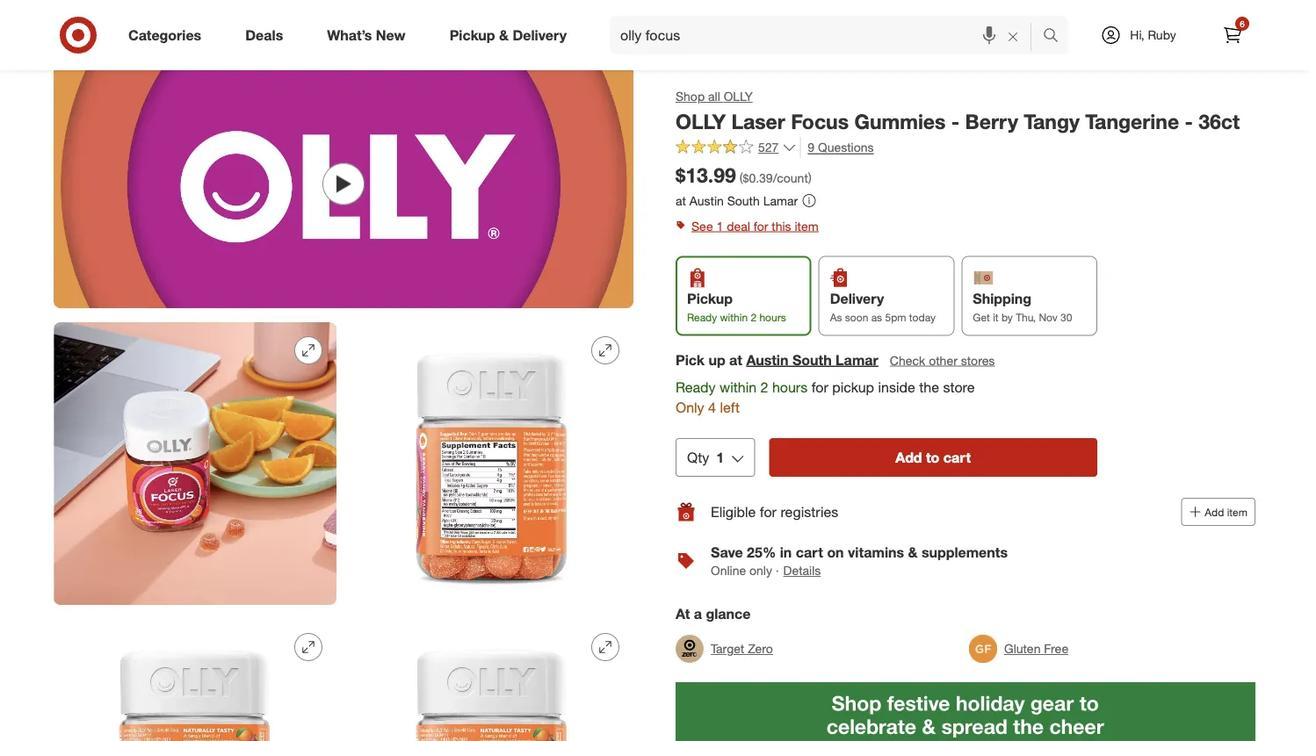 Task type: describe. For each thing, give the bounding box(es) containing it.
by
[[1002, 310, 1013, 324]]

deals link
[[230, 16, 305, 54]]

ready inside 'pickup ready within 2 hours'
[[687, 310, 717, 324]]

/count
[[773, 171, 809, 186]]

glance
[[706, 606, 751, 623]]

0 vertical spatial &
[[499, 26, 509, 44]]

at austin south lamar
[[676, 193, 798, 208]]

categories
[[128, 26, 201, 44]]

add item button
[[1181, 498, 1256, 527]]

save 25% in cart on vitamins & supplements link
[[711, 544, 1008, 561]]

1 vertical spatial olly
[[676, 109, 726, 134]]

1 for see
[[717, 218, 724, 234]]

)
[[809, 171, 812, 186]]

austin south lamar button
[[747, 350, 879, 370]]

what's
[[327, 26, 372, 44]]

0 vertical spatial olly
[[724, 89, 753, 104]]

search button
[[1035, 16, 1078, 58]]

at
[[676, 606, 690, 623]]

check other stores
[[890, 353, 995, 368]]

registries
[[781, 504, 839, 521]]

gluten free
[[1005, 642, 1069, 657]]

this
[[772, 218, 791, 234]]

olly laser focus gummies - berry tangy tangerine - 36ct, 2 of 14, play video image
[[54, 60, 634, 309]]

check other stores button
[[889, 351, 996, 370]]

deal
[[727, 218, 750, 234]]

olly laser focus gummies - berry tangy tangerine - 36ct, 5 of 14 image
[[54, 620, 337, 742]]

0 horizontal spatial item
[[795, 218, 819, 234]]

check
[[890, 353, 926, 368]]

∙
[[776, 563, 779, 579]]

pick up at austin south lamar
[[676, 351, 879, 369]]

olly laser focus gummies - berry tangy tangerine - 36ct, 3 of 14 image
[[54, 323, 337, 606]]

1 for qty
[[717, 449, 724, 466]]

target zero
[[711, 642, 773, 657]]

$13.99
[[676, 163, 736, 188]]

free
[[1044, 642, 1069, 657]]

25%
[[747, 544, 776, 561]]

0 horizontal spatial delivery
[[513, 26, 567, 44]]

shipping get it by thu, nov 30
[[973, 290, 1073, 324]]

9 questions link
[[800, 138, 874, 158]]

what's new
[[327, 26, 406, 44]]

today
[[909, 310, 936, 324]]

online
[[711, 563, 746, 579]]

see 1 deal for this item link
[[676, 214, 1256, 238]]

shop all olly olly laser focus gummies - berry tangy tangerine - 36ct
[[676, 89, 1240, 134]]

6 link
[[1214, 16, 1252, 54]]

0 horizontal spatial south
[[727, 193, 760, 208]]

save 25% in cart on vitamins & supplements online only ∙ details
[[711, 544, 1008, 579]]

5pm
[[885, 310, 907, 324]]

2 inside 'pickup ready within 2 hours'
[[751, 310, 757, 324]]

delivery as soon as 5pm today
[[830, 290, 936, 324]]

add for add to cart
[[896, 449, 922, 466]]

laser
[[732, 109, 786, 134]]

vitamins
[[848, 544, 904, 561]]

for inside ready within 2 hours for pickup inside the store only 4 left
[[812, 379, 829, 396]]

hours inside 'pickup ready within 2 hours'
[[760, 310, 786, 324]]

inside
[[878, 379, 916, 396]]

target
[[711, 642, 745, 657]]

pickup ready within 2 hours
[[687, 290, 786, 324]]

9
[[808, 140, 815, 155]]

ready inside ready within 2 hours for pickup inside the store only 4 left
[[676, 379, 716, 396]]

other
[[929, 353, 958, 368]]

cart inside button
[[944, 449, 971, 466]]

all
[[708, 89, 720, 104]]

at a glance
[[676, 606, 751, 623]]

& inside save 25% in cart on vitamins & supplements online only ∙ details
[[908, 544, 918, 561]]

new
[[376, 26, 406, 44]]

only
[[676, 399, 705, 416]]

soon
[[845, 310, 869, 324]]

527
[[758, 140, 779, 155]]

gummies
[[855, 109, 946, 134]]

questions
[[818, 140, 874, 155]]

within inside 'pickup ready within 2 hours'
[[720, 310, 748, 324]]

zero
[[748, 642, 773, 657]]

4
[[708, 399, 716, 416]]

a
[[694, 606, 702, 623]]

in
[[780, 544, 792, 561]]



Task type: vqa. For each thing, say whether or not it's contained in the screenshot.
the bottom AGO
no



Task type: locate. For each thing, give the bounding box(es) containing it.
only
[[750, 563, 772, 579]]

0 horizontal spatial lamar
[[763, 193, 798, 208]]

2 within from the top
[[720, 379, 757, 396]]

1 right see
[[717, 218, 724, 234]]

1 vertical spatial delivery
[[830, 290, 884, 307]]

left
[[720, 399, 740, 416]]

south down (
[[727, 193, 760, 208]]

on
[[827, 544, 844, 561]]

hours
[[760, 310, 786, 324], [772, 379, 808, 396]]

- left the 36ct at right
[[1185, 109, 1193, 134]]

0 vertical spatial add
[[896, 449, 922, 466]]

0 vertical spatial ready
[[687, 310, 717, 324]]

austin
[[690, 193, 724, 208], [747, 351, 789, 369]]

olly laser focus gummies - berry tangy tangerine - 36ct, 6 of 14 image
[[351, 620, 634, 742]]

1 vertical spatial 1
[[717, 449, 724, 466]]

2 up 'pick up at austin south lamar'
[[751, 310, 757, 324]]

0 vertical spatial lamar
[[763, 193, 798, 208]]

pickup for ready
[[687, 290, 733, 307]]

1 vertical spatial add
[[1205, 506, 1225, 519]]

for right eligible
[[760, 504, 777, 521]]

at down $13.99
[[676, 193, 686, 208]]

advertisement region
[[676, 683, 1256, 742]]

item inside button
[[1227, 506, 1248, 519]]

for down austin south lamar button
[[812, 379, 829, 396]]

0 vertical spatial within
[[720, 310, 748, 324]]

hi,
[[1131, 27, 1145, 43]]

527 link
[[676, 138, 797, 159]]

lamar
[[763, 193, 798, 208], [836, 351, 879, 369]]

shop
[[676, 89, 705, 104]]

cart up the details
[[796, 544, 823, 561]]

1 horizontal spatial -
[[1185, 109, 1193, 134]]

qty 1
[[687, 449, 724, 466]]

2 1 from the top
[[717, 449, 724, 466]]

add for add item
[[1205, 506, 1225, 519]]

pick
[[676, 351, 705, 369]]

item
[[795, 218, 819, 234], [1227, 506, 1248, 519]]

see 1 deal for this item
[[692, 218, 819, 234]]

austin down $13.99
[[690, 193, 724, 208]]

berry
[[965, 109, 1019, 134]]

1 vertical spatial item
[[1227, 506, 1248, 519]]

the
[[920, 379, 940, 396]]

pickup & delivery link
[[435, 16, 589, 54]]

hours inside ready within 2 hours for pickup inside the store only 4 left
[[772, 379, 808, 396]]

tangy
[[1024, 109, 1080, 134]]

olly laser focus gummies - berry tangy tangerine - 36ct, 1 of 14 image
[[54, 0, 634, 46]]

2 - from the left
[[1185, 109, 1193, 134]]

0 vertical spatial 1
[[717, 218, 724, 234]]

cart
[[944, 449, 971, 466], [796, 544, 823, 561]]

austin right the up
[[747, 351, 789, 369]]

0 vertical spatial at
[[676, 193, 686, 208]]

supplements
[[922, 544, 1008, 561]]

pickup
[[832, 379, 875, 396]]

tangerine
[[1086, 109, 1180, 134]]

see
[[692, 218, 713, 234]]

ready up the pick
[[687, 310, 717, 324]]

within inside ready within 2 hours for pickup inside the store only 4 left
[[720, 379, 757, 396]]

0 horizontal spatial add
[[896, 449, 922, 466]]

delivery inside delivery as soon as 5pm today
[[830, 290, 884, 307]]

1 vertical spatial pickup
[[687, 290, 733, 307]]

south up ready within 2 hours for pickup inside the store only 4 left
[[793, 351, 832, 369]]

as
[[830, 310, 842, 324]]

olly down the shop
[[676, 109, 726, 134]]

pickup inside 'pickup ready within 2 hours'
[[687, 290, 733, 307]]

target zero button
[[676, 630, 773, 669]]

cart right to
[[944, 449, 971, 466]]

1 - from the left
[[952, 109, 960, 134]]

pickup for &
[[450, 26, 495, 44]]

add
[[896, 449, 922, 466], [1205, 506, 1225, 519]]

gluten free button
[[969, 630, 1069, 669]]

0 horizontal spatial cart
[[796, 544, 823, 561]]

1 vertical spatial within
[[720, 379, 757, 396]]

for left this
[[754, 218, 768, 234]]

eligible
[[711, 504, 756, 521]]

details
[[784, 563, 821, 579]]

1 1 from the top
[[717, 218, 724, 234]]

hours up 'pick up at austin south lamar'
[[760, 310, 786, 324]]

add to cart button
[[769, 439, 1098, 477]]

0 horizontal spatial at
[[676, 193, 686, 208]]

0 vertical spatial item
[[795, 218, 819, 234]]

within up the up
[[720, 310, 748, 324]]

-
[[952, 109, 960, 134], [1185, 109, 1193, 134]]

0 horizontal spatial austin
[[690, 193, 724, 208]]

1 vertical spatial hours
[[772, 379, 808, 396]]

details button
[[783, 562, 822, 581]]

2
[[751, 310, 757, 324], [761, 379, 769, 396]]

0 horizontal spatial 2
[[751, 310, 757, 324]]

it
[[993, 310, 999, 324]]

1 horizontal spatial pickup
[[687, 290, 733, 307]]

lamar down /count
[[763, 193, 798, 208]]

ready
[[687, 310, 717, 324], [676, 379, 716, 396]]

add inside button
[[1205, 506, 1225, 519]]

0 vertical spatial delivery
[[513, 26, 567, 44]]

eligible for registries
[[711, 504, 839, 521]]

thu,
[[1016, 310, 1036, 324]]

1 horizontal spatial delivery
[[830, 290, 884, 307]]

pickup right new
[[450, 26, 495, 44]]

pickup up the up
[[687, 290, 733, 307]]

shipping
[[973, 290, 1032, 307]]

1 vertical spatial ready
[[676, 379, 716, 396]]

1 horizontal spatial at
[[730, 351, 743, 369]]

as
[[872, 310, 883, 324]]

1 horizontal spatial lamar
[[836, 351, 879, 369]]

save
[[711, 544, 743, 561]]

1 horizontal spatial austin
[[747, 351, 789, 369]]

0 vertical spatial south
[[727, 193, 760, 208]]

6
[[1240, 18, 1245, 29]]

for
[[754, 218, 768, 234], [812, 379, 829, 396], [760, 504, 777, 521]]

1 vertical spatial at
[[730, 351, 743, 369]]

gluten
[[1005, 642, 1041, 657]]

cart inside save 25% in cart on vitamins & supplements online only ∙ details
[[796, 544, 823, 561]]

2 inside ready within 2 hours for pickup inside the store only 4 left
[[761, 379, 769, 396]]

nov
[[1039, 310, 1058, 324]]

1 horizontal spatial item
[[1227, 506, 1248, 519]]

1 horizontal spatial cart
[[944, 449, 971, 466]]

1 vertical spatial &
[[908, 544, 918, 561]]

up
[[709, 351, 726, 369]]

2 down 'pick up at austin south lamar'
[[761, 379, 769, 396]]

1 vertical spatial lamar
[[836, 351, 879, 369]]

0 vertical spatial austin
[[690, 193, 724, 208]]

0 horizontal spatial &
[[499, 26, 509, 44]]

0 vertical spatial for
[[754, 218, 768, 234]]

30
[[1061, 310, 1073, 324]]

store
[[943, 379, 975, 396]]

1 right the qty
[[717, 449, 724, 466]]

within up left
[[720, 379, 757, 396]]

delivery
[[513, 26, 567, 44], [830, 290, 884, 307]]

olly
[[724, 89, 753, 104], [676, 109, 726, 134]]

to
[[926, 449, 940, 466]]

1 within from the top
[[720, 310, 748, 324]]

$0.39
[[743, 171, 773, 186]]

(
[[740, 171, 743, 186]]

- left berry
[[952, 109, 960, 134]]

pickup & delivery
[[450, 26, 567, 44]]

1 vertical spatial 2
[[761, 379, 769, 396]]

9 questions
[[808, 140, 874, 155]]

qty
[[687, 449, 710, 466]]

ready up the only
[[676, 379, 716, 396]]

1 horizontal spatial 2
[[761, 379, 769, 396]]

add to cart
[[896, 449, 971, 466]]

1 vertical spatial austin
[[747, 351, 789, 369]]

get
[[973, 310, 990, 324]]

olly right the all on the right of the page
[[724, 89, 753, 104]]

1 vertical spatial cart
[[796, 544, 823, 561]]

$13.99 ( $0.39 /count )
[[676, 163, 812, 188]]

1 horizontal spatial add
[[1205, 506, 1225, 519]]

&
[[499, 26, 509, 44], [908, 544, 918, 561]]

south
[[727, 193, 760, 208], [793, 351, 832, 369]]

0 vertical spatial cart
[[944, 449, 971, 466]]

pickup
[[450, 26, 495, 44], [687, 290, 733, 307]]

1 vertical spatial south
[[793, 351, 832, 369]]

1
[[717, 218, 724, 234], [717, 449, 724, 466]]

olly laser focus gummies - berry tangy tangerine - 36ct, 4 of 14 image
[[351, 323, 634, 606]]

add item
[[1205, 506, 1248, 519]]

0 horizontal spatial -
[[952, 109, 960, 134]]

1 horizontal spatial south
[[793, 351, 832, 369]]

at right the up
[[730, 351, 743, 369]]

0 vertical spatial pickup
[[450, 26, 495, 44]]

1 horizontal spatial &
[[908, 544, 918, 561]]

search
[[1035, 28, 1078, 45]]

deals
[[245, 26, 283, 44]]

focus
[[791, 109, 849, 134]]

stores
[[961, 353, 995, 368]]

lamar up pickup
[[836, 351, 879, 369]]

categories link
[[113, 16, 223, 54]]

2 vertical spatial for
[[760, 504, 777, 521]]

ready within 2 hours for pickup inside the store only 4 left
[[676, 379, 975, 416]]

hours down 'pick up at austin south lamar'
[[772, 379, 808, 396]]

0 vertical spatial 2
[[751, 310, 757, 324]]

add inside 'add to cart' button
[[896, 449, 922, 466]]

0 horizontal spatial pickup
[[450, 26, 495, 44]]

ruby
[[1148, 27, 1177, 43]]

what's new link
[[312, 16, 428, 54]]

36ct
[[1199, 109, 1240, 134]]

What can we help you find? suggestions appear below search field
[[610, 16, 1048, 54]]

1 vertical spatial for
[[812, 379, 829, 396]]

0 vertical spatial hours
[[760, 310, 786, 324]]



